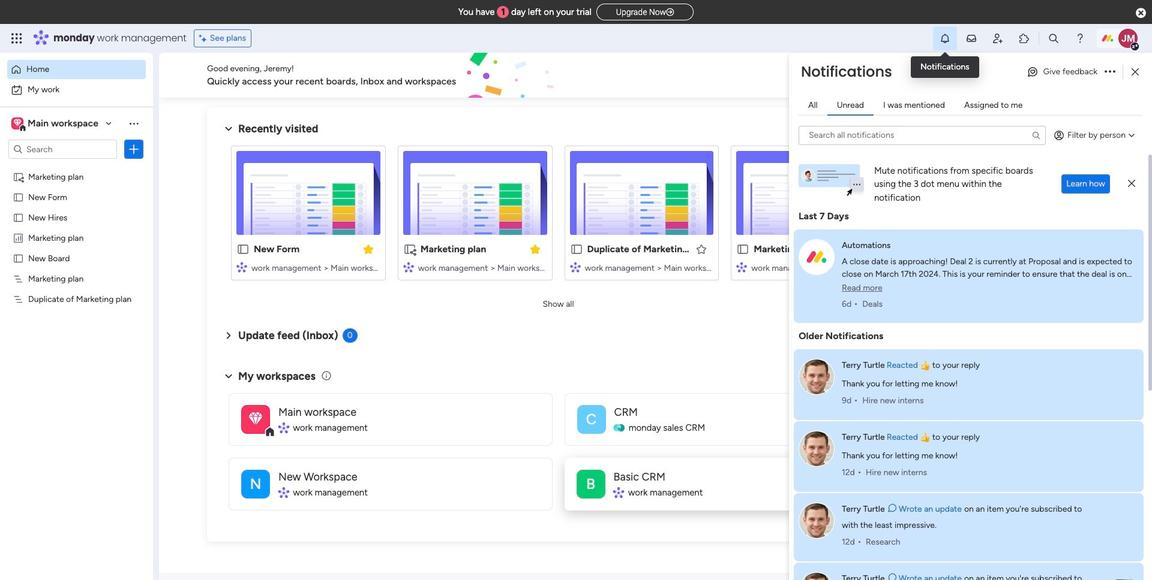Task type: describe. For each thing, give the bounding box(es) containing it.
jeremy miller image
[[1119, 29, 1138, 48]]

Search all notifications search field
[[799, 126, 1046, 145]]

0 vertical spatial option
[[7, 60, 146, 79]]

add to favorites image for 1st public board icon from left
[[696, 243, 708, 255]]

open update feed (inbox) image
[[221, 329, 236, 343]]

v2 user feedback image
[[934, 69, 943, 82]]

dapulse close image
[[1136, 7, 1146, 19]]

2 vertical spatial option
[[0, 166, 153, 168]]

monday marketplace image
[[1018, 32, 1030, 44]]

select product image
[[11, 32, 23, 44]]

templates image image
[[935, 115, 1093, 197]]

workspace options image
[[128, 117, 140, 129]]

Search in workspace field
[[25, 143, 100, 156]]

workspace image
[[11, 117, 23, 130]]

search everything image
[[1048, 32, 1060, 44]]

remove from favorites image
[[362, 243, 374, 255]]

quick search results list box
[[221, 136, 895, 295]]

2 public board image from the left
[[737, 243, 750, 256]]

workspace selection element
[[11, 116, 100, 132]]



Task type: locate. For each thing, give the bounding box(es) containing it.
contact sales element
[[924, 426, 1104, 474]]

close recently visited image
[[221, 122, 236, 136]]

public dashboard image
[[13, 232, 24, 244]]

update feed image
[[966, 32, 978, 44]]

0 horizontal spatial public board image
[[570, 243, 583, 256]]

public board image
[[13, 191, 24, 203], [13, 212, 24, 223], [236, 243, 250, 256], [13, 253, 24, 264]]

automations image
[[799, 239, 835, 275]]

add to favorites image
[[696, 243, 708, 255], [862, 243, 874, 255]]

2 add to favorites image from the left
[[862, 243, 874, 255]]

invite members image
[[992, 32, 1004, 44]]

shareable board image
[[13, 171, 24, 182]]

None search field
[[799, 126, 1046, 145]]

v2 bolt switch image
[[1028, 69, 1035, 82]]

0 horizontal spatial add to favorites image
[[696, 243, 708, 255]]

0 vertical spatial options image
[[1105, 69, 1116, 76]]

list box
[[0, 164, 153, 471]]

help image
[[1074, 32, 1086, 44]]

1 horizontal spatial options image
[[1105, 69, 1116, 76]]

0 horizontal spatial options image
[[128, 143, 140, 155]]

1 vertical spatial terry turtle image
[[799, 431, 835, 467]]

notifications image
[[939, 32, 951, 44]]

add to favorites image for first public board icon from the right
[[862, 243, 874, 255]]

1 horizontal spatial public board image
[[737, 243, 750, 256]]

public board image
[[570, 243, 583, 256], [737, 243, 750, 256]]

see plans image
[[199, 32, 210, 45]]

1 horizontal spatial add to favorites image
[[862, 243, 874, 255]]

1 add to favorites image from the left
[[696, 243, 708, 255]]

getting started element
[[924, 311, 1104, 359]]

component image
[[570, 262, 581, 273]]

search image
[[1032, 131, 1041, 140]]

dialog
[[789, 53, 1152, 581]]

0 vertical spatial terry turtle image
[[799, 359, 835, 395]]

workspace image
[[13, 117, 22, 130], [241, 405, 270, 434], [577, 405, 606, 434], [249, 409, 263, 431], [241, 470, 270, 499], [577, 470, 606, 499]]

option
[[7, 60, 146, 79], [7, 80, 146, 100], [0, 166, 153, 168]]

shareable board image
[[403, 243, 416, 256]]

1 terry turtle image from the top
[[799, 359, 835, 395]]

0 element
[[342, 329, 357, 343]]

2 vertical spatial terry turtle image
[[799, 503, 835, 539]]

component image
[[403, 262, 414, 273]]

1 vertical spatial options image
[[128, 143, 140, 155]]

dapulse rightstroke image
[[666, 8, 674, 17]]

terry turtle image
[[799, 359, 835, 395], [799, 431, 835, 467], [799, 503, 835, 539]]

1 public board image from the left
[[570, 243, 583, 256]]

1 vertical spatial option
[[7, 80, 146, 100]]

options image
[[1105, 69, 1116, 76], [128, 143, 140, 155]]

3 terry turtle image from the top
[[799, 503, 835, 539]]

give feedback image
[[1027, 66, 1039, 78]]

close my workspaces image
[[221, 370, 236, 384]]

remove from favorites image
[[529, 243, 541, 255]]

2 terry turtle image from the top
[[799, 431, 835, 467]]



Task type: vqa. For each thing, say whether or not it's contained in the screenshot.
banner logo to the right
no



